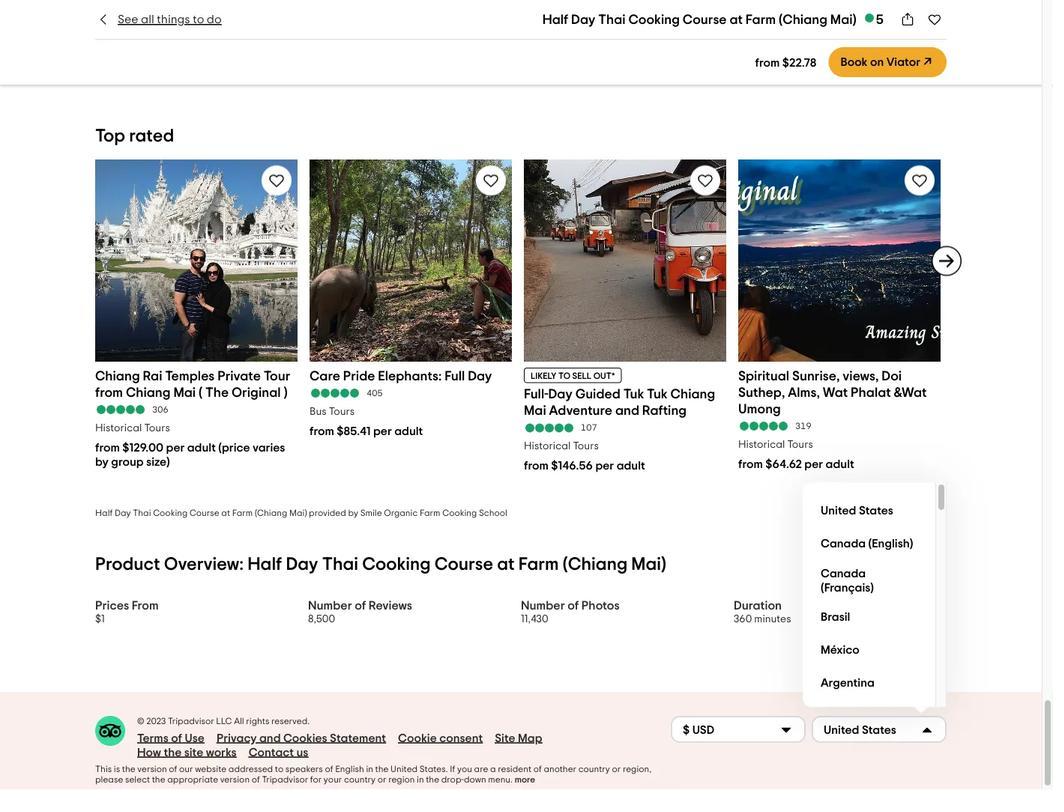 Task type: describe. For each thing, give the bounding box(es) containing it.
$64.62
[[766, 458, 802, 470]]

this is the version of our website addressed to speakers of english in the united states
[[95, 765, 446, 774]]

2 vertical spatial half
[[248, 556, 282, 574]]

contact
[[249, 747, 294, 759]]

per for from $64.62 per adult
[[805, 458, 823, 470]]

united states link
[[815, 495, 923, 528]]

duration 360 minutes
[[734, 600, 791, 625]]

product
[[95, 556, 160, 574]]

per for from $146.56 per adult
[[595, 460, 614, 472]]

$ usd button
[[671, 716, 806, 743]]

360
[[734, 614, 752, 625]]

the right select
[[152, 776, 165, 785]]

2 vertical spatial at
[[497, 556, 515, 574]]

and inside the likely to sell out* full-day guided tuk tuk chiang mai adventure and rafting
[[615, 404, 639, 417]]

for
[[310, 776, 322, 785]]

brasil
[[821, 611, 850, 623]]

&wat
[[894, 386, 927, 399]]

0 horizontal spatial to
[[193, 13, 204, 25]]

per for from $85.41 per adult
[[373, 425, 392, 437]]

save to a trip image for spiritual sunrise, views, doi suthep, alms, wat phalat &wat umong
[[911, 171, 929, 189]]

tours down 'all'
[[135, 31, 161, 42]]

addressed
[[228, 765, 273, 774]]

terms of use
[[137, 733, 205, 745]]

tours up the '$18.51'
[[787, 13, 813, 23]]

2 vertical spatial thai
[[322, 556, 358, 574]]

course for half day thai cooking course at farm (chiang mai)
[[683, 13, 727, 26]]

united states for united states dropdown button
[[824, 725, 896, 737]]

usd
[[692, 725, 715, 737]]

all
[[141, 13, 154, 25]]

tripadvisor inside . if you are a resident of another country or region, please select the appropriate version of tripadvisor for your country or region in the drop-down menu.
[[262, 776, 308, 785]]

resident
[[498, 765, 531, 774]]

works
[[206, 747, 237, 759]]

0 horizontal spatial tripadvisor
[[168, 717, 214, 726]]

a
[[490, 765, 496, 774]]

)
[[284, 386, 288, 399]]

1 tuk from the left
[[623, 387, 644, 401]]

guided
[[575, 387, 620, 401]]

region,
[[623, 765, 652, 774]]

from $146.56 per adult
[[524, 460, 645, 472]]

full
[[445, 369, 465, 383]]

from for from $45.55 per adult
[[524, 15, 549, 27]]

historical tours up from $129.00
[[95, 423, 170, 433]]

mai) for half day thai cooking course at farm (chiang mai)
[[830, 13, 857, 26]]

of down addressed
[[252, 776, 260, 785]]

group for $18.51
[[738, 46, 771, 58]]

farm right organic
[[420, 509, 440, 518]]

the up the region
[[375, 765, 389, 774]]

adult down 5.0 of 5 bubbles. 306 reviews 'element' on the left bottom of page
[[187, 441, 216, 453]]

how the site works link
[[137, 746, 237, 760]]

(chiang for half day thai cooking course at farm (chiang mai)
[[779, 13, 827, 26]]

half day thai cooking course at farm (chiang mai)
[[542, 13, 857, 26]]

llc
[[216, 717, 232, 726]]

1 horizontal spatial save to a trip image
[[927, 12, 942, 27]]

historical up $64.62
[[738, 439, 785, 450]]

region
[[388, 776, 415, 785]]

of up more
[[533, 765, 542, 774]]

site map how the site works
[[137, 733, 542, 759]]

tours down 319
[[787, 439, 813, 450]]

per for from $45.55 per adult
[[591, 15, 609, 27]]

photos
[[582, 600, 620, 612]]

brasil link
[[815, 601, 923, 634]]

historical tours up $64.62
[[738, 439, 813, 450]]

(français)
[[821, 582, 874, 594]]

varies for from $18.51
[[886, 32, 919, 44]]

map
[[518, 733, 542, 745]]

in inside . if you are a resident of another country or region, please select the appropriate version of tripadvisor for your country or region in the drop-down menu.
[[417, 776, 424, 785]]

original
[[232, 386, 281, 399]]

0 horizontal spatial or
[[378, 776, 386, 785]]

canada for canada (français)
[[821, 568, 866, 580]]

mai inside chiang rai temples private tour from chiang mai ( the original )
[[173, 386, 196, 399]]

(price for from $18.51
[[852, 32, 884, 44]]

reviews
[[369, 600, 412, 612]]

privacy and cookies statement
[[217, 733, 386, 745]]

half for half day thai cooking course at farm (chiang mai)
[[542, 13, 568, 26]]

previous image
[[86, 252, 104, 270]]

from $18.51
[[738, 32, 797, 44]]

.
[[446, 765, 448, 774]]

number for number of reviews
[[308, 600, 352, 612]]

from for from $85.41 per adult
[[310, 425, 334, 437]]

umong
[[738, 402, 781, 415]]

prices
[[95, 600, 129, 612]]

viator
[[886, 56, 920, 68]]

privacy and cookies statement link
[[217, 731, 386, 746]]

cookies
[[283, 733, 327, 745]]

2 tuk from the left
[[647, 387, 668, 401]]

of inside number of reviews 8,500
[[355, 600, 366, 612]]

0 horizontal spatial in
[[366, 765, 373, 774]]

from inside chiang rai temples private tour from chiang mai ( the original )
[[95, 386, 123, 399]]

this
[[95, 765, 112, 774]]

of inside number of photos 11,430
[[568, 600, 579, 612]]

(price for from $129.00
[[218, 441, 250, 453]]

306
[[152, 405, 168, 414]]

adult up book
[[821, 32, 849, 44]]

the right is
[[122, 765, 135, 774]]

likely to sell out* full-day guided tuk tuk chiang mai adventure and rafting
[[524, 372, 715, 417]]

english
[[335, 765, 364, 774]]

© 2023 tripadvisor llc all rights reserved.
[[137, 717, 310, 726]]

size) for $18.51
[[773, 46, 797, 58]]

from for from $146.56 per adult
[[524, 460, 549, 472]]

pride
[[343, 369, 375, 383]]

rated
[[129, 127, 174, 145]]

see
[[118, 13, 138, 25]]

consent
[[439, 733, 483, 745]]

1 horizontal spatial mai)
[[631, 556, 666, 574]]

book on viator
[[841, 56, 920, 68]]

tour
[[264, 369, 290, 383]]

group for $129.00
[[111, 456, 144, 468]]

phalat
[[851, 386, 891, 399]]

per right $129.00
[[166, 441, 185, 453]]

half for half day thai cooking course at farm (chiang mai) provided by smile organic farm cooking school
[[95, 509, 113, 518]]

terms
[[137, 733, 169, 745]]

states for united states link
[[859, 505, 893, 517]]

adult for from $45.55 per adult
[[612, 15, 641, 27]]

1 horizontal spatial (chiang
[[563, 556, 628, 574]]

per adult (price varies by group size) for $129.00
[[95, 441, 285, 468]]

canada (français)
[[821, 568, 874, 594]]

8,500
[[308, 614, 335, 625]]

1 horizontal spatial country
[[578, 765, 610, 774]]

from $129.00
[[95, 441, 163, 453]]

how
[[137, 747, 161, 759]]

share image
[[900, 12, 915, 27]]

contact us link
[[249, 746, 308, 760]]

2023
[[146, 717, 166, 726]]

bus tours
[[310, 406, 355, 417]]

is
[[114, 765, 120, 774]]

canada for canada (english)
[[821, 538, 866, 550]]

mai inside the likely to sell out* full-day guided tuk tuk chiang mai adventure and rafting
[[524, 404, 546, 417]]

mai) for half day thai cooking course at farm (chiang mai) provided by smile organic farm cooking school
[[289, 509, 307, 518]]

(english)
[[868, 538, 913, 550]]

top rated
[[95, 127, 174, 145]]

$1
[[95, 614, 105, 625]]

care pride elephants: full day
[[310, 369, 492, 383]]

states for united states dropdown button
[[862, 725, 896, 737]]

méxico
[[821, 644, 860, 656]]

another
[[544, 765, 576, 774]]

from for from $22.78
[[755, 57, 780, 69]]

historical up from $129.00
[[95, 423, 142, 433]]

of up how the site works link
[[171, 733, 182, 745]]

by for from $18.51
[[921, 32, 935, 44]]

spiritual
[[738, 369, 789, 383]]

are
[[474, 765, 488, 774]]

contact us
[[249, 747, 308, 759]]

adult for from $64.62 per adult
[[826, 458, 854, 470]]

tours down 306
[[144, 423, 170, 433]]

more button
[[515, 775, 535, 785]]

product overview: half day thai cooking course at farm (chiang mai)
[[95, 556, 666, 574]]

prices from $1
[[95, 600, 159, 625]]

$85.41
[[337, 425, 371, 437]]

from for from $129.00
[[95, 441, 120, 453]]

statement
[[330, 733, 386, 745]]



Task type: locate. For each thing, give the bounding box(es) containing it.
united states for united states link
[[821, 505, 893, 517]]

tours down 107
[[573, 441, 599, 451]]

states up "canada (english)" link
[[859, 505, 893, 517]]

0 vertical spatial (price
[[852, 32, 884, 44]]

by up book on viator link
[[921, 32, 935, 44]]

from left $146.56
[[524, 460, 549, 472]]

at down school
[[497, 556, 515, 574]]

0 vertical spatial varies
[[886, 32, 919, 44]]

0 horizontal spatial full-
[[95, 31, 114, 42]]

in right english
[[366, 765, 373, 774]]

2 canada from the top
[[821, 568, 866, 580]]

2 vertical spatial states
[[420, 765, 446, 774]]

0 horizontal spatial at
[[221, 509, 230, 518]]

1 horizontal spatial per adult (price varies by group size)
[[738, 32, 935, 58]]

5.0 of 5 bubbles. 319 reviews element
[[738, 421, 941, 431]]

0 vertical spatial states
[[859, 505, 893, 517]]

course for half day thai cooking course at farm (chiang mai) provided by smile organic farm cooking school
[[190, 509, 219, 518]]

0 vertical spatial at
[[730, 13, 743, 26]]

united inside dropdown button
[[824, 725, 859, 737]]

405
[[367, 389, 383, 397]]

website
[[195, 765, 227, 774]]

united states up canada (english)
[[821, 505, 893, 517]]

menu.
[[488, 776, 513, 785]]

1 horizontal spatial (price
[[852, 32, 884, 44]]

number up 8,500
[[308, 600, 352, 612]]

suthep,
[[738, 386, 785, 399]]

argentina link
[[815, 667, 923, 700]]

tuk up 'rafting' on the right bottom of the page
[[647, 387, 668, 401]]

0 vertical spatial united
[[821, 505, 856, 517]]

0 vertical spatial full-
[[95, 31, 114, 42]]

0 horizontal spatial tuk
[[623, 387, 644, 401]]

2 save to a trip image from the left
[[696, 171, 714, 189]]

1 horizontal spatial save to a trip image
[[696, 171, 714, 189]]

states inside dropdown button
[[862, 725, 896, 737]]

1 vertical spatial group
[[111, 456, 144, 468]]

thai for half day thai cooking course at farm (chiang mai)
[[598, 13, 626, 26]]

chiang left rai on the left top
[[95, 369, 140, 383]]

of left reviews
[[355, 600, 366, 612]]

half
[[542, 13, 568, 26], [95, 509, 113, 518], [248, 556, 282, 574]]

1 horizontal spatial or
[[612, 765, 621, 774]]

bus
[[310, 406, 327, 417]]

historical tours up the '$18.51'
[[738, 13, 813, 23]]

full- inside the likely to sell out* full-day guided tuk tuk chiang mai adventure and rafting
[[524, 387, 548, 401]]

private
[[218, 369, 261, 383]]

0 horizontal spatial save to a trip image
[[268, 171, 286, 189]]

1 horizontal spatial tuk
[[647, 387, 668, 401]]

0 horizontal spatial (chiang
[[255, 509, 287, 518]]

1 vertical spatial thai
[[133, 509, 151, 518]]

2 horizontal spatial by
[[921, 32, 935, 44]]

or left the region
[[378, 776, 386, 785]]

5
[[876, 13, 884, 26]]

per adult (price varies by group size)
[[738, 32, 935, 58], [95, 441, 285, 468]]

1 canada from the top
[[821, 538, 866, 550]]

book
[[841, 56, 868, 68]]

day inside the likely to sell out* full-day guided tuk tuk chiang mai adventure and rafting
[[548, 387, 573, 401]]

mai left (
[[173, 386, 196, 399]]

version down addressed
[[220, 776, 250, 785]]

0 horizontal spatial version
[[137, 765, 167, 774]]

by left smile
[[348, 509, 358, 518]]

the
[[205, 386, 229, 399]]

from up from $129.00
[[95, 386, 123, 399]]

and up 5.0 of 5 bubbles. 107 reviews element
[[615, 404, 639, 417]]

varies
[[886, 32, 919, 44], [253, 441, 285, 453]]

0 horizontal spatial save to a trip image
[[482, 171, 500, 189]]

from left $64.62
[[738, 458, 763, 470]]

thai up product
[[133, 509, 151, 518]]

from left $65.48
[[310, 32, 334, 44]]

of left the photos
[[568, 600, 579, 612]]

chiang down rai on the left top
[[126, 386, 171, 399]]

0 horizontal spatial by
[[95, 456, 109, 468]]

1 horizontal spatial thai
[[322, 556, 358, 574]]

at for half day thai cooking course at farm (chiang mai)
[[730, 13, 743, 26]]

terms of use link
[[137, 731, 205, 746]]

2 number from the left
[[521, 600, 565, 612]]

3 save to a trip image from the left
[[911, 171, 929, 189]]

0 horizontal spatial group
[[111, 456, 144, 468]]

at up overview:
[[221, 509, 230, 518]]

2 horizontal spatial half
[[542, 13, 568, 26]]

farm up 11,430
[[519, 556, 559, 574]]

1 horizontal spatial to
[[275, 765, 283, 774]]

510
[[152, 14, 168, 23]]

tours
[[787, 13, 813, 23], [135, 31, 161, 42], [329, 406, 355, 417], [144, 423, 170, 433], [787, 439, 813, 450], [573, 441, 599, 451]]

tripadvisor up use
[[168, 717, 214, 726]]

1 horizontal spatial version
[[220, 776, 250, 785]]

united up the region
[[391, 765, 418, 774]]

(chiang left provided on the left bottom of the page
[[255, 509, 287, 518]]

1 vertical spatial (chiang
[[255, 509, 287, 518]]

day
[[571, 13, 595, 26], [468, 369, 492, 383], [548, 387, 573, 401], [115, 509, 131, 518], [286, 556, 318, 574]]

cookie consent button
[[398, 731, 483, 746]]

number inside number of reviews 8,500
[[308, 600, 352, 612]]

adult right $45.55
[[612, 15, 641, 27]]

united for united states link
[[821, 505, 856, 517]]

tuk up 5.0 of 5 bubbles. 107 reviews element
[[623, 387, 644, 401]]

per adult (price varies by group size) down 5
[[738, 32, 935, 58]]

thai up number of reviews 8,500
[[322, 556, 358, 574]]

0 vertical spatial and
[[615, 404, 639, 417]]

1 vertical spatial (price
[[218, 441, 250, 453]]

site map link
[[495, 731, 542, 746]]

full- down see all things to do link
[[95, 31, 114, 42]]

1 horizontal spatial group
[[738, 46, 771, 58]]

0 horizontal spatial thai
[[133, 509, 151, 518]]

per for from $65.48 per adult
[[376, 32, 395, 44]]

0 horizontal spatial mai)
[[289, 509, 307, 518]]

adult for from $146.56 per adult
[[617, 460, 645, 472]]

chiang inside the likely to sell out* full-day guided tuk tuk chiang mai adventure and rafting
[[671, 387, 715, 401]]

group down from $129.00
[[111, 456, 144, 468]]

1 vertical spatial save to a trip image
[[482, 171, 500, 189]]

number up 11,430
[[521, 600, 565, 612]]

$ usd
[[683, 725, 715, 737]]

cookie consent
[[398, 733, 483, 745]]

country down english
[[344, 776, 376, 785]]

from for from $18.51
[[738, 32, 763, 44]]

2 horizontal spatial course
[[683, 13, 727, 26]]

to
[[193, 13, 204, 25], [275, 765, 283, 774]]

$146.56
[[551, 460, 593, 472]]

of up your
[[325, 765, 333, 774]]

(price down 5.0 of 5 bubbles. 306 reviews 'element' on the left bottom of page
[[218, 441, 250, 453]]

1 vertical spatial version
[[220, 776, 250, 785]]

save to a trip image
[[268, 171, 286, 189], [696, 171, 714, 189], [911, 171, 929, 189]]

chiang rai temples private tour from chiang mai ( the original )
[[95, 369, 290, 399]]

full- down likely
[[524, 387, 548, 401]]

number inside number of photos 11,430
[[521, 600, 565, 612]]

1 vertical spatial full-
[[524, 387, 548, 401]]

per right $65.48
[[376, 32, 395, 44]]

things
[[157, 13, 190, 25]]

0 vertical spatial save to a trip image
[[927, 12, 942, 27]]

out*
[[593, 372, 615, 381]]

(chiang up the photos
[[563, 556, 628, 574]]

minutes
[[754, 614, 791, 625]]

or
[[612, 765, 621, 774], [378, 776, 386, 785]]

rafting
[[642, 404, 687, 417]]

see all things to do link
[[95, 11, 222, 28]]

1 vertical spatial half
[[95, 509, 113, 518]]

size) for $129.00
[[146, 456, 170, 468]]

the inside "site map how the site works"
[[164, 747, 182, 759]]

adult for from $65.48 per adult
[[397, 32, 426, 44]]

sell
[[572, 372, 591, 381]]

0 horizontal spatial half
[[95, 509, 113, 518]]

0 vertical spatial by
[[921, 32, 935, 44]]

1 horizontal spatial in
[[417, 776, 424, 785]]

1 vertical spatial mai
[[524, 404, 546, 417]]

from for from $64.62 per adult
[[738, 458, 763, 470]]

or left region, at right
[[612, 765, 621, 774]]

historical up from $18.51
[[738, 13, 785, 23]]

1 number from the left
[[308, 600, 352, 612]]

argentina
[[821, 677, 875, 689]]

0 vertical spatial size)
[[773, 46, 797, 58]]

1 horizontal spatial at
[[497, 556, 515, 574]]

historical up $146.56
[[524, 441, 571, 451]]

canada inside "canada (français)"
[[821, 568, 866, 580]]

down
[[464, 776, 486, 785]]

0 vertical spatial country
[[578, 765, 610, 774]]

adult down 5.0 of 5 bubbles. 405 reviews element
[[394, 425, 423, 437]]

book on viator link
[[829, 47, 947, 77]]

united states inside dropdown button
[[824, 725, 896, 737]]

the
[[164, 747, 182, 759], [122, 765, 135, 774], [375, 765, 389, 774], [152, 776, 165, 785], [426, 776, 439, 785]]

cookie
[[398, 733, 437, 745]]

drop-
[[441, 776, 464, 785]]

2 horizontal spatial (chiang
[[779, 13, 827, 26]]

1 vertical spatial per adult (price varies by group size)
[[95, 441, 285, 468]]

mai down likely
[[524, 404, 546, 417]]

1 vertical spatial states
[[862, 725, 896, 737]]

5.0 of 5 bubbles. 107 reviews element
[[524, 423, 726, 433]]

1 vertical spatial or
[[378, 776, 386, 785]]

group down from $18.51
[[738, 46, 771, 58]]

2 horizontal spatial mai)
[[830, 13, 857, 26]]

107
[[581, 423, 597, 432]]

of left our
[[169, 765, 177, 774]]

(price down 5
[[852, 32, 884, 44]]

canada up (français)
[[821, 568, 866, 580]]

size) down the '$18.51'
[[773, 46, 797, 58]]

$
[[683, 725, 690, 737]]

0 horizontal spatial per adult (price varies by group size)
[[95, 441, 285, 468]]

per up $22.78
[[800, 32, 818, 44]]

adult down 5.0 of 5 bubbles. 107 reviews element
[[617, 460, 645, 472]]

2 horizontal spatial at
[[730, 13, 743, 26]]

country right "another"
[[578, 765, 610, 774]]

select
[[125, 776, 150, 785]]

from down from $18.51
[[755, 57, 780, 69]]

$18.51
[[766, 32, 797, 44]]

0 horizontal spatial course
[[190, 509, 219, 518]]

save to a trip image
[[927, 12, 942, 27], [482, 171, 500, 189]]

from left $45.55
[[524, 15, 549, 27]]

1 vertical spatial in
[[417, 776, 424, 785]]

per right $85.41
[[373, 425, 392, 437]]

0 vertical spatial per adult (price varies by group size)
[[738, 32, 935, 58]]

historical tours up $146.56
[[524, 441, 599, 451]]

per adult (price varies by group size) for $18.51
[[738, 32, 935, 58]]

canada up "canada (français)"
[[821, 538, 866, 550]]

united up canada (english)
[[821, 505, 856, 517]]

historical
[[738, 13, 785, 23], [95, 423, 142, 433], [738, 439, 785, 450], [524, 441, 571, 451]]

0 vertical spatial tripadvisor
[[168, 717, 214, 726]]

0 vertical spatial course
[[683, 13, 727, 26]]

©
[[137, 717, 144, 726]]

canada (english)
[[821, 538, 913, 550]]

in right the region
[[417, 776, 424, 785]]

0 vertical spatial canada
[[821, 538, 866, 550]]

2 vertical spatial united
[[391, 765, 418, 774]]

1 horizontal spatial mai
[[524, 404, 546, 417]]

half day thai cooking course at farm (chiang mai) provided by smile organic farm cooking school
[[95, 509, 507, 518]]

chiang
[[95, 369, 140, 383], [126, 386, 171, 399], [671, 387, 715, 401]]

the left drop-
[[426, 776, 439, 785]]

1 horizontal spatial course
[[435, 556, 493, 574]]

by for from $129.00
[[95, 456, 109, 468]]

at
[[730, 13, 743, 26], [221, 509, 230, 518], [497, 556, 515, 574]]

reserved.
[[271, 717, 310, 726]]

number
[[308, 600, 352, 612], [521, 600, 565, 612]]

doi
[[882, 369, 902, 383]]

. if you are a resident of another country or region, please select the appropriate version of tripadvisor for your country or region in the drop-down menu.
[[95, 765, 652, 785]]

varies down share icon
[[886, 32, 919, 44]]

tripadvisor down this is the version of our website addressed to speakers of english in the united states
[[262, 776, 308, 785]]

thai for half day thai cooking course at farm (chiang mai) provided by smile organic farm cooking school
[[133, 509, 151, 518]]

united states
[[821, 505, 893, 517], [824, 725, 896, 737]]

if
[[450, 765, 455, 774]]

0 vertical spatial mai
[[173, 386, 196, 399]]

1 save to a trip image from the left
[[268, 171, 286, 189]]

1 vertical spatial tripadvisor
[[262, 776, 308, 785]]

1 vertical spatial course
[[190, 509, 219, 518]]

1 vertical spatial country
[[344, 776, 376, 785]]

per adult (price varies by group size) down 5.0 of 5 bubbles. 306 reviews 'element' on the left bottom of page
[[95, 441, 285, 468]]

from left $129.00
[[95, 441, 120, 453]]

1 horizontal spatial tripadvisor
[[262, 776, 308, 785]]

us
[[296, 747, 308, 759]]

tours up $85.41
[[329, 406, 355, 417]]

0 vertical spatial group
[[738, 46, 771, 58]]

0 vertical spatial or
[[612, 765, 621, 774]]

2 vertical spatial (chiang
[[563, 556, 628, 574]]

0 horizontal spatial mai
[[173, 386, 196, 399]]

per right $146.56
[[595, 460, 614, 472]]

more
[[515, 776, 535, 785]]

1 vertical spatial to
[[275, 765, 283, 774]]

5.0 of 5 bubbles. 510 reviews element
[[95, 13, 298, 23]]

0 vertical spatial version
[[137, 765, 167, 774]]

care
[[310, 369, 340, 383]]

1 vertical spatial varies
[[253, 441, 285, 453]]

rights
[[246, 717, 269, 726]]

1 vertical spatial and
[[259, 733, 281, 745]]

0 horizontal spatial varies
[[253, 441, 285, 453]]

chiang up 'rafting' on the right bottom of the page
[[671, 387, 715, 401]]

5.0 of 5 bubbles. 306 reviews element
[[95, 404, 298, 415]]

1 vertical spatial united
[[824, 725, 859, 737]]

1 horizontal spatial number
[[521, 600, 565, 612]]

1 vertical spatial canada
[[821, 568, 866, 580]]

overview:
[[164, 556, 244, 574]]

2 vertical spatial mai)
[[631, 556, 666, 574]]

canada (français) link
[[815, 561, 923, 601]]

to down contact us link
[[275, 765, 283, 774]]

2 horizontal spatial thai
[[598, 13, 626, 26]]

by down from $129.00
[[95, 456, 109, 468]]

alms,
[[788, 386, 820, 399]]

tripadvisor
[[168, 717, 214, 726], [262, 776, 308, 785]]

(chiang up the '$18.51'
[[779, 13, 827, 26]]

1 horizontal spatial half
[[248, 556, 282, 574]]

the down terms of use on the left of page
[[164, 747, 182, 759]]

from left the '$18.51'
[[738, 32, 763, 44]]

number of photos 11,430
[[521, 600, 620, 625]]

united for united states dropdown button
[[824, 725, 859, 737]]

varies down original
[[253, 441, 285, 453]]

menu
[[803, 483, 947, 733]]

from $65.48 per adult
[[310, 32, 426, 44]]

0 horizontal spatial country
[[344, 776, 376, 785]]

menu containing united states
[[803, 483, 947, 733]]

number of reviews 8,500
[[308, 600, 412, 625]]

next image
[[938, 252, 956, 270]]

adult down 5.0 of 5 bubbles. 319 reviews element
[[826, 458, 854, 470]]

varies for from $129.00
[[253, 441, 285, 453]]

version inside . if you are a resident of another country or region, please select the appropriate version of tripadvisor for your country or region in the drop-down menu.
[[220, 776, 250, 785]]

spiritual sunrise, views, doi suthep, alms, wat phalat &wat umong
[[738, 369, 927, 415]]

319
[[795, 421, 811, 430]]

5.0 of 5 bubbles. 405 reviews element
[[310, 388, 512, 398]]

from down bus
[[310, 425, 334, 437]]

farm up overview:
[[232, 509, 253, 518]]

on
[[870, 56, 884, 68]]

0 vertical spatial half
[[542, 13, 568, 26]]

0 horizontal spatial and
[[259, 733, 281, 745]]

2 horizontal spatial save to a trip image
[[911, 171, 929, 189]]

(chiang for half day thai cooking course at farm (chiang mai) provided by smile organic farm cooking school
[[255, 509, 287, 518]]

1 vertical spatial mai)
[[289, 509, 307, 518]]

per right $45.55
[[591, 15, 609, 27]]

per right $64.62
[[805, 458, 823, 470]]

0 vertical spatial thai
[[598, 13, 626, 26]]

from $45.55 per adult
[[524, 15, 641, 27]]

adult for from $85.41 per adult
[[394, 425, 423, 437]]

size) down $129.00
[[146, 456, 170, 468]]

farm up from $18.51
[[746, 13, 776, 26]]

1 horizontal spatial by
[[348, 509, 358, 518]]

at for half day thai cooking course at farm (chiang mai) provided by smile organic farm cooking school
[[221, 509, 230, 518]]

adult right $65.48
[[397, 32, 426, 44]]

0 vertical spatial united states
[[821, 505, 893, 517]]

save to a trip image for chiang rai temples private tour from chiang mai ( the original )
[[268, 171, 286, 189]]

day
[[114, 31, 133, 42]]

our
[[179, 765, 193, 774]]

states left if
[[420, 765, 446, 774]]

$45.55
[[551, 15, 588, 27]]

see all things to do
[[118, 13, 222, 25]]

group
[[738, 46, 771, 58], [111, 456, 144, 468]]

from for from $65.48 per adult
[[310, 32, 334, 44]]

number for number of photos
[[521, 600, 565, 612]]

historical tours
[[738, 13, 813, 23], [95, 423, 170, 433], [738, 439, 813, 450], [524, 441, 599, 451]]

to
[[558, 372, 570, 381]]

temples
[[165, 369, 215, 383]]

states down argentina link
[[862, 725, 896, 737]]



Task type: vqa. For each thing, say whether or not it's contained in the screenshot.
the rightmost Roundtrip,
no



